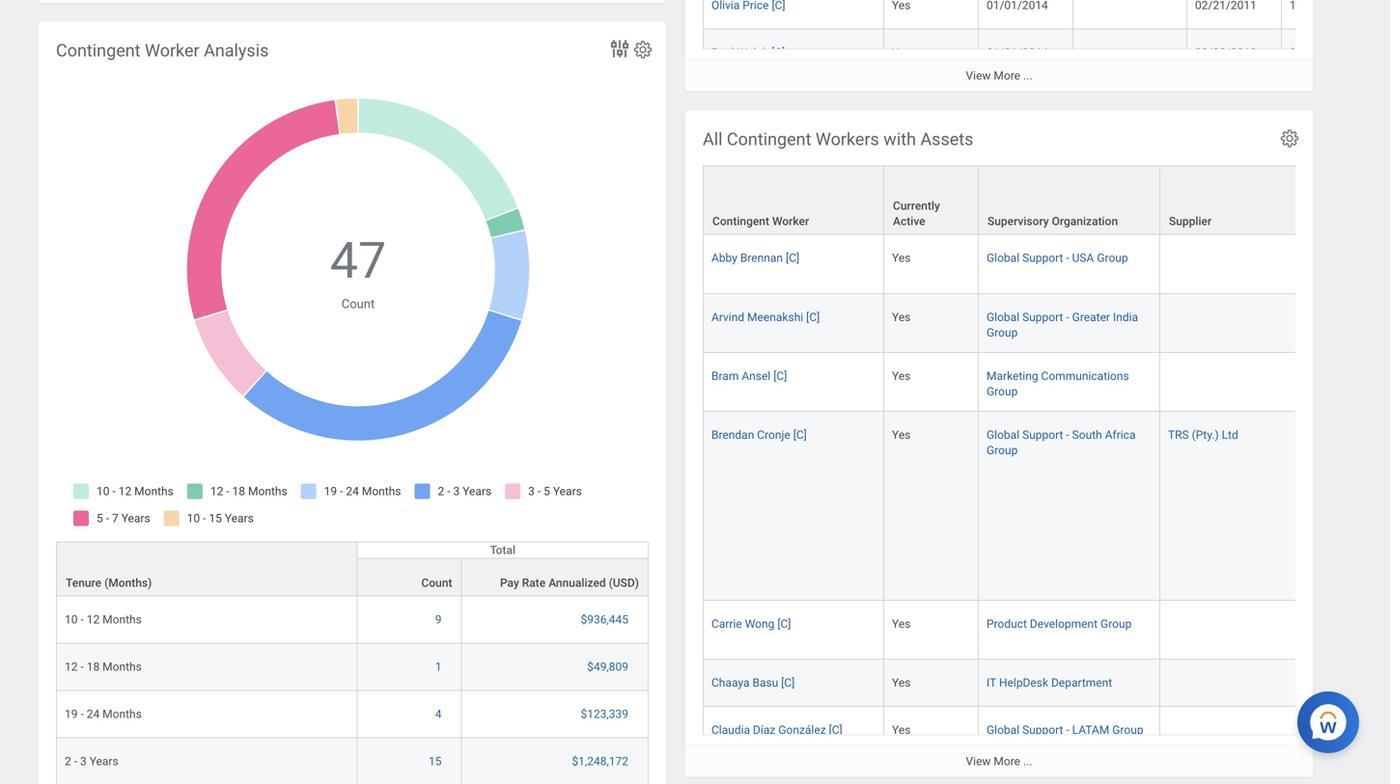 Task type: describe. For each thing, give the bounding box(es) containing it.
$936,445
[[581, 614, 629, 627]]

group inside marketing communications group
[[987, 385, 1018, 399]]

contingent for contingent worker
[[713, 215, 770, 228]]

[c] for brendan cronje [c]
[[793, 429, 807, 442]]

support for latam
[[1023, 724, 1063, 738]]

meenakshi
[[747, 311, 804, 324]]

row containing chaaya basu [c]
[[703, 660, 1390, 708]]

gonzález
[[779, 724, 826, 738]]

4 yes from the top
[[892, 370, 911, 383]]

row containing 2 - 3 years
[[56, 739, 649, 785]]

3
[[80, 756, 87, 769]]

carrie wong [c]
[[712, 618, 791, 631]]

marketing communications group
[[987, 370, 1129, 399]]

yes for brendan cronje [c]
[[892, 429, 911, 442]]

contingent worker column header
[[703, 166, 884, 236]]

trs
[[1168, 429, 1189, 442]]

15 button
[[429, 755, 445, 770]]

33100
[[1290, 46, 1323, 59]]

currently active column header
[[884, 166, 979, 236]]

product development group link
[[987, 614, 1132, 631]]

ltd
[[1222, 429, 1239, 442]]

view inside contingent worker labor spend ii element
[[966, 69, 991, 83]]

paul walsh [c] link
[[712, 42, 785, 59]]

trs (pty.) ltd link
[[1168, 425, 1239, 442]]

$1,248,172 button
[[572, 755, 631, 770]]

worker for contingent worker analysis
[[145, 41, 200, 61]]

10 - 12 months element
[[65, 610, 142, 627]]

row containing brendan cronje [c]
[[703, 412, 1390, 601]]

support for greater
[[1023, 311, 1063, 324]]

total
[[490, 544, 516, 558]]

row containing abby brennan [c]
[[703, 235, 1390, 294]]

carrie wong [c] link
[[712, 614, 791, 631]]

basu
[[753, 677, 779, 690]]

4
[[435, 708, 442, 722]]

2 cell from the top
[[1074, 30, 1188, 89]]

brendan cronje [c] link
[[712, 425, 807, 442]]

- left 18
[[81, 661, 84, 675]]

$123,339
[[581, 708, 629, 722]]

9 button
[[435, 613, 445, 628]]

$123,339 button
[[581, 707, 631, 723]]

chaaya basu [c]
[[712, 677, 795, 690]]

months for 19 - 24 months
[[103, 708, 142, 722]]

brendan cronje [c]
[[712, 429, 807, 442]]

(months)
[[104, 577, 152, 591]]

$49,809
[[587, 661, 629, 675]]

bram ansel [c]
[[712, 370, 787, 383]]

view more ... inside all contingent workers with assets element
[[966, 756, 1033, 769]]

more for 1st view more ... link from the bottom
[[994, 756, 1021, 769]]

claudia
[[712, 724, 750, 738]]

1 view more ... link from the top
[[686, 59, 1313, 91]]

row containing 10 - 12 months
[[56, 597, 649, 645]]

global support - latam group
[[987, 724, 1144, 738]]

10 - 12 months
[[65, 614, 142, 627]]

row containing paul walsh [c]
[[703, 30, 1390, 89]]

díaz
[[753, 724, 776, 738]]

global support - usa group link
[[987, 248, 1128, 265]]

it helpdesk department
[[987, 677, 1113, 690]]

assets
[[921, 129, 974, 150]]

pay
[[500, 577, 519, 591]]

configure all contingent workers with assets image
[[1279, 128, 1301, 149]]

support for usa
[[1023, 252, 1063, 265]]

[c] for paul walsh [c]
[[772, 46, 785, 59]]

$936,445 button
[[581, 613, 631, 628]]

08/02/2010
[[1195, 46, 1257, 59]]

$49,809 button
[[587, 660, 631, 676]]

global for global support - greater india group
[[987, 311, 1020, 324]]

analysis
[[204, 41, 269, 61]]

months for 12 - 18 months
[[103, 661, 142, 675]]

all
[[703, 129, 723, 150]]

global support - greater india group
[[987, 311, 1138, 340]]

- right "2"
[[74, 756, 77, 769]]

row containing claudia díaz gonzález [c]
[[703, 708, 1390, 785]]

pay rate annualized (usd)
[[500, 577, 639, 591]]

[c] for chaaya basu [c]
[[781, 677, 795, 690]]

supervisory
[[988, 215, 1049, 228]]

supervisory organization button
[[979, 167, 1160, 234]]

supplier
[[1169, 215, 1212, 228]]

- right 10
[[81, 614, 84, 627]]

ansel
[[742, 370, 771, 383]]

1 vertical spatial contingent
[[727, 129, 812, 150]]

tenure
[[66, 577, 101, 591]]

row containing count
[[56, 559, 649, 597]]

latam
[[1072, 724, 1110, 738]]

south
[[1072, 429, 1102, 442]]

global support - south africa group link
[[987, 425, 1136, 458]]

suppo
[[1361, 46, 1390, 59]]

- inside global support - greater india group
[[1066, 311, 1070, 324]]

... inside all contingent workers with assets element
[[1023, 756, 1033, 769]]

yes for arvind meenakshi [c]
[[892, 311, 911, 324]]

contingent worker
[[713, 215, 809, 228]]

claudia díaz gonzález [c] link
[[712, 720, 843, 738]]

carrie
[[712, 618, 742, 631]]

2 - 3 years element
[[65, 752, 118, 769]]

tenure (months) button
[[57, 543, 357, 596]]

2
[[65, 756, 71, 769]]

contingent worker analysis
[[56, 41, 269, 61]]

wong
[[745, 618, 775, 631]]

contingent worker labor spend ii element
[[686, 0, 1390, 91]]

it
[[987, 677, 996, 690]]

cronje
[[757, 429, 791, 442]]

supervisory organization column header
[[979, 166, 1161, 236]]

2 view more ... link from the top
[[686, 746, 1313, 778]]

global for global support - usa group
[[987, 252, 1020, 265]]

global support - south africa group
[[987, 429, 1136, 458]]

... inside contingent worker labor spend ii element
[[1023, 69, 1033, 83]]

arvind meenakshi [c]
[[712, 311, 820, 324]]

currently
[[893, 200, 940, 213]]

brendan
[[712, 429, 754, 442]]

group inside global support - greater india group
[[987, 326, 1018, 340]]

bram
[[712, 370, 739, 383]]

1
[[435, 661, 442, 675]]

- inside global support - south africa group
[[1066, 429, 1070, 442]]

africa
[[1105, 429, 1136, 442]]

walsh
[[737, 46, 769, 59]]

view more ... inside contingent worker labor spend ii element
[[966, 69, 1033, 83]]

more for first view more ... link from the top
[[994, 69, 1021, 83]]

support for south
[[1023, 429, 1063, 442]]

33100 global suppo link
[[1290, 42, 1390, 75]]



Task type: locate. For each thing, give the bounding box(es) containing it.
rate
[[522, 577, 546, 591]]

0 horizontal spatial worker
[[145, 41, 200, 61]]

worker for contingent worker
[[772, 215, 809, 228]]

5 yes from the top
[[892, 429, 911, 442]]

1 vertical spatial view
[[966, 756, 991, 769]]

1 yes from the top
[[892, 46, 911, 59]]

months right 24 at the left
[[103, 708, 142, 722]]

count inside 47 count
[[342, 297, 375, 311]]

2 more from the top
[[994, 756, 1021, 769]]

15
[[429, 756, 442, 769]]

global inside global support - latam group link
[[987, 724, 1020, 738]]

4 support from the top
[[1023, 724, 1063, 738]]

global up marketing
[[987, 311, 1020, 324]]

3 yes from the top
[[892, 311, 911, 324]]

3 support from the top
[[1023, 429, 1063, 442]]

marketing communications group link
[[987, 366, 1129, 399]]

department
[[1051, 677, 1113, 690]]

$1,248,172
[[572, 756, 629, 769]]

arvind
[[712, 311, 745, 324]]

yes for carrie wong [c]
[[892, 618, 911, 631]]

months
[[103, 614, 142, 627], [103, 661, 142, 675], [103, 708, 142, 722]]

yes for claudia díaz gonzález [c]
[[892, 724, 911, 738]]

01/01/2014
[[987, 46, 1048, 59]]

row containing currently active
[[703, 166, 1390, 236]]

- left the latam at the right
[[1066, 724, 1070, 738]]

0 vertical spatial months
[[103, 614, 142, 627]]

product
[[987, 618, 1027, 631]]

organization
[[1052, 215, 1118, 228]]

global down supervisory
[[987, 252, 1020, 265]]

... down 01/01/2014
[[1023, 69, 1033, 83]]

paul walsh [c]
[[712, 46, 785, 59]]

support left greater
[[1023, 311, 1063, 324]]

0 vertical spatial ...
[[1023, 69, 1033, 83]]

1 vertical spatial months
[[103, 661, 142, 675]]

1 support from the top
[[1023, 252, 1063, 265]]

chaaya basu [c] link
[[712, 673, 795, 690]]

row containing 19 - 24 months
[[56, 692, 649, 739]]

[c] right brennan
[[786, 252, 800, 265]]

row containing arvind meenakshi [c]
[[703, 294, 1390, 353]]

view more ... link down global support - latam group
[[686, 746, 1313, 778]]

8 yes from the top
[[892, 724, 911, 738]]

claudia díaz gonzález [c]
[[712, 724, 843, 738]]

2 yes from the top
[[892, 252, 911, 265]]

global down marketing
[[987, 429, 1020, 442]]

view down 01/01/2014
[[966, 69, 991, 83]]

configure contingent worker analysis image
[[632, 39, 654, 60]]

1 vertical spatial count
[[421, 577, 452, 591]]

[c] right the cronje
[[793, 429, 807, 442]]

marketing
[[987, 370, 1039, 383]]

it helpdesk department link
[[987, 673, 1113, 690]]

9
[[435, 614, 442, 627]]

...
[[1023, 69, 1033, 83], [1023, 756, 1033, 769]]

- left 'south'
[[1066, 429, 1070, 442]]

2 view more ... from the top
[[966, 756, 1033, 769]]

2 - 3 years
[[65, 756, 118, 769]]

months down (months)
[[103, 614, 142, 627]]

[c] for abby brennan [c]
[[786, 252, 800, 265]]

[c] right ansel
[[774, 370, 787, 383]]

33100 global suppo
[[1290, 46, 1390, 75]]

count down 47 "button"
[[342, 297, 375, 311]]

global inside global support - usa group link
[[987, 252, 1020, 265]]

global left suppo
[[1325, 46, 1358, 59]]

0 horizontal spatial 12
[[65, 661, 78, 675]]

more down 01/01/2014
[[994, 69, 1021, 83]]

47 count
[[330, 232, 386, 311]]

development
[[1030, 618, 1098, 631]]

- left greater
[[1066, 311, 1070, 324]]

support down supervisory organization
[[1023, 252, 1063, 265]]

product development group
[[987, 618, 1132, 631]]

view inside all contingent workers with assets element
[[966, 756, 991, 769]]

2 ... from the top
[[1023, 756, 1033, 769]]

view down it
[[966, 756, 991, 769]]

abby brennan [c]
[[712, 252, 800, 265]]

47 button
[[330, 228, 389, 295]]

4 button
[[435, 707, 445, 723]]

worker inside contingent worker analysis element
[[145, 41, 200, 61]]

global inside 33100 global suppo
[[1325, 46, 1358, 59]]

support left 'south'
[[1023, 429, 1063, 442]]

count
[[342, 297, 375, 311], [421, 577, 452, 591]]

yes for abby brennan [c]
[[892, 252, 911, 265]]

18
[[87, 661, 100, 675]]

1 horizontal spatial 12
[[87, 614, 100, 627]]

[c] right walsh
[[772, 46, 785, 59]]

row containing total
[[56, 542, 649, 597]]

contingent worker analysis element
[[39, 22, 666, 785]]

- left usa
[[1066, 252, 1070, 265]]

more inside contingent worker labor spend ii element
[[994, 69, 1021, 83]]

10
[[65, 614, 78, 627]]

support inside global support - south africa group
[[1023, 429, 1063, 442]]

worker inside 'contingent worker' popup button
[[772, 215, 809, 228]]

2 months from the top
[[103, 661, 142, 675]]

view more ... link
[[686, 59, 1313, 91], [686, 746, 1313, 778]]

support inside global support - greater india group
[[1023, 311, 1063, 324]]

abby brennan [c] link
[[712, 248, 800, 265]]

1 ... from the top
[[1023, 69, 1033, 83]]

pay rate annualized (usd) button
[[462, 560, 648, 596]]

arvind meenakshi [c] link
[[712, 307, 820, 324]]

0 vertical spatial view more ...
[[966, 69, 1033, 83]]

[c] right basu
[[781, 677, 795, 690]]

row containing 12 - 18 months
[[56, 645, 649, 692]]

paul
[[712, 46, 734, 59]]

contingent inside popup button
[[713, 215, 770, 228]]

global down it
[[987, 724, 1020, 738]]

global support - latam group link
[[987, 720, 1144, 738]]

count up 9
[[421, 577, 452, 591]]

more down global support - latam group
[[994, 756, 1021, 769]]

(pty.)
[[1192, 429, 1219, 442]]

contingent for contingent worker analysis
[[56, 41, 141, 61]]

- right 19 at left bottom
[[81, 708, 84, 722]]

row containing bram ansel [c]
[[703, 353, 1390, 412]]

0 horizontal spatial count
[[342, 297, 375, 311]]

with
[[884, 129, 916, 150]]

1 view more ... from the top
[[966, 69, 1033, 83]]

[c] right wong
[[778, 618, 791, 631]]

12 - 18 months element
[[65, 657, 142, 675]]

row containing carrie wong [c]
[[703, 601, 1390, 660]]

[c] for arvind meenakshi [c]
[[806, 311, 820, 324]]

12 left 18
[[65, 661, 78, 675]]

0 vertical spatial view
[[966, 69, 991, 83]]

workers
[[816, 129, 879, 150]]

0 vertical spatial view more ... link
[[686, 59, 1313, 91]]

support down it helpdesk department
[[1023, 724, 1063, 738]]

configure and view chart data image
[[608, 37, 631, 60]]

india
[[1113, 311, 1138, 324]]

view more ... link down 01/01/2014
[[686, 59, 1313, 91]]

group
[[1097, 252, 1128, 265], [987, 326, 1018, 340], [987, 385, 1018, 399], [987, 444, 1018, 458], [1101, 618, 1132, 631], [1113, 724, 1144, 738]]

19
[[65, 708, 78, 722]]

24
[[87, 708, 100, 722]]

brennan
[[740, 252, 783, 265]]

[c] right "gonzález"
[[829, 724, 843, 738]]

supervisory organization
[[988, 215, 1118, 228]]

communications
[[1041, 370, 1129, 383]]

[c] for carrie wong [c]
[[778, 618, 791, 631]]

1 vertical spatial 12
[[65, 661, 78, 675]]

worker up brennan
[[772, 215, 809, 228]]

0 vertical spatial count
[[342, 297, 375, 311]]

0 vertical spatial contingent
[[56, 41, 141, 61]]

1 cell from the top
[[1074, 0, 1188, 30]]

1 vertical spatial more
[[994, 756, 1021, 769]]

support inside global support - usa group link
[[1023, 252, 1063, 265]]

0 vertical spatial more
[[994, 69, 1021, 83]]

years
[[90, 756, 118, 769]]

1 vertical spatial ...
[[1023, 756, 1033, 769]]

global inside global support - south africa group
[[987, 429, 1020, 442]]

global for global support - south africa group
[[987, 429, 1020, 442]]

7 yes from the top
[[892, 677, 911, 690]]

group inside global support - south africa group
[[987, 444, 1018, 458]]

yes inside contingent worker labor spend ii element
[[892, 46, 911, 59]]

count inside "popup button"
[[421, 577, 452, 591]]

active
[[893, 215, 926, 228]]

support inside global support - latam group link
[[1023, 724, 1063, 738]]

global inside global support - greater india group
[[987, 311, 1020, 324]]

[c] inside contingent worker labor spend ii element
[[772, 46, 785, 59]]

(usd)
[[609, 577, 639, 591]]

global support - usa group
[[987, 252, 1128, 265]]

view more ...
[[966, 69, 1033, 83], [966, 756, 1033, 769]]

2 view from the top
[[966, 756, 991, 769]]

currently active button
[[884, 167, 978, 234]]

2 vertical spatial contingent
[[713, 215, 770, 228]]

2 vertical spatial months
[[103, 708, 142, 722]]

worker
[[145, 41, 200, 61], [772, 215, 809, 228]]

[c] for bram ansel [c]
[[774, 370, 787, 383]]

12 right 10
[[87, 614, 100, 627]]

19 - 24 months element
[[65, 704, 142, 722]]

greater
[[1072, 311, 1110, 324]]

[c] inside "link"
[[829, 724, 843, 738]]

1 vertical spatial view more ... link
[[686, 746, 1313, 778]]

6 yes from the top
[[892, 618, 911, 631]]

0 vertical spatial worker
[[145, 41, 200, 61]]

all contingent workers with assets element
[[686, 111, 1390, 785]]

0 vertical spatial 12
[[87, 614, 100, 627]]

chaaya
[[712, 677, 750, 690]]

global for global support - latam group
[[987, 724, 1020, 738]]

yes for paul walsh [c]
[[892, 46, 911, 59]]

worker left "analysis"
[[145, 41, 200, 61]]

47
[[330, 232, 386, 290]]

months right 18
[[103, 661, 142, 675]]

months for 10 - 12 months
[[103, 614, 142, 627]]

cell
[[1074, 0, 1188, 30], [1074, 30, 1188, 89]]

trs (pty.) ltd
[[1168, 429, 1239, 442]]

contingent worker button
[[704, 167, 883, 234]]

1 view from the top
[[966, 69, 991, 83]]

1 months from the top
[[103, 614, 142, 627]]

support
[[1023, 252, 1063, 265], [1023, 311, 1063, 324], [1023, 429, 1063, 442], [1023, 724, 1063, 738]]

view more ... down 01/01/2014
[[966, 69, 1033, 83]]

1 vertical spatial worker
[[772, 215, 809, 228]]

1 more from the top
[[994, 69, 1021, 83]]

1 vertical spatial view more ...
[[966, 756, 1033, 769]]

2 support from the top
[[1023, 311, 1063, 324]]

bram ansel [c] link
[[712, 366, 787, 383]]

[c]
[[772, 46, 785, 59], [786, 252, 800, 265], [806, 311, 820, 324], [774, 370, 787, 383], [793, 429, 807, 442], [778, 618, 791, 631], [781, 677, 795, 690], [829, 724, 843, 738]]

1 button
[[435, 660, 445, 676]]

abby
[[712, 252, 738, 265]]

[c] right meenakshi
[[806, 311, 820, 324]]

3 months from the top
[[103, 708, 142, 722]]

currently active
[[893, 200, 940, 228]]

more
[[994, 69, 1021, 83], [994, 756, 1021, 769]]

1 horizontal spatial worker
[[772, 215, 809, 228]]

row
[[703, 0, 1390, 30], [703, 30, 1390, 89], [703, 166, 1390, 236], [703, 235, 1390, 294], [703, 294, 1390, 353], [703, 353, 1390, 412], [703, 412, 1390, 601], [56, 542, 649, 597], [56, 559, 649, 597], [56, 597, 649, 645], [703, 601, 1390, 660], [56, 645, 649, 692], [703, 660, 1390, 708], [56, 692, 649, 739], [703, 708, 1390, 785], [56, 739, 649, 785]]

supplier button
[[1161, 167, 1322, 234]]

global
[[1325, 46, 1358, 59], [987, 252, 1020, 265], [987, 311, 1020, 324], [987, 429, 1020, 442], [987, 724, 1020, 738]]

contingent
[[56, 41, 141, 61], [727, 129, 812, 150], [713, 215, 770, 228]]

all contingent workers with assets
[[703, 129, 974, 150]]

1 horizontal spatial count
[[421, 577, 452, 591]]

... down global support - latam group
[[1023, 756, 1033, 769]]

count button
[[358, 560, 461, 596]]

more inside all contingent workers with assets element
[[994, 756, 1021, 769]]

view more ... down global support - latam group
[[966, 756, 1033, 769]]



Task type: vqa. For each thing, say whether or not it's contained in the screenshot.
x small image associated with Skills Gap Analysis
no



